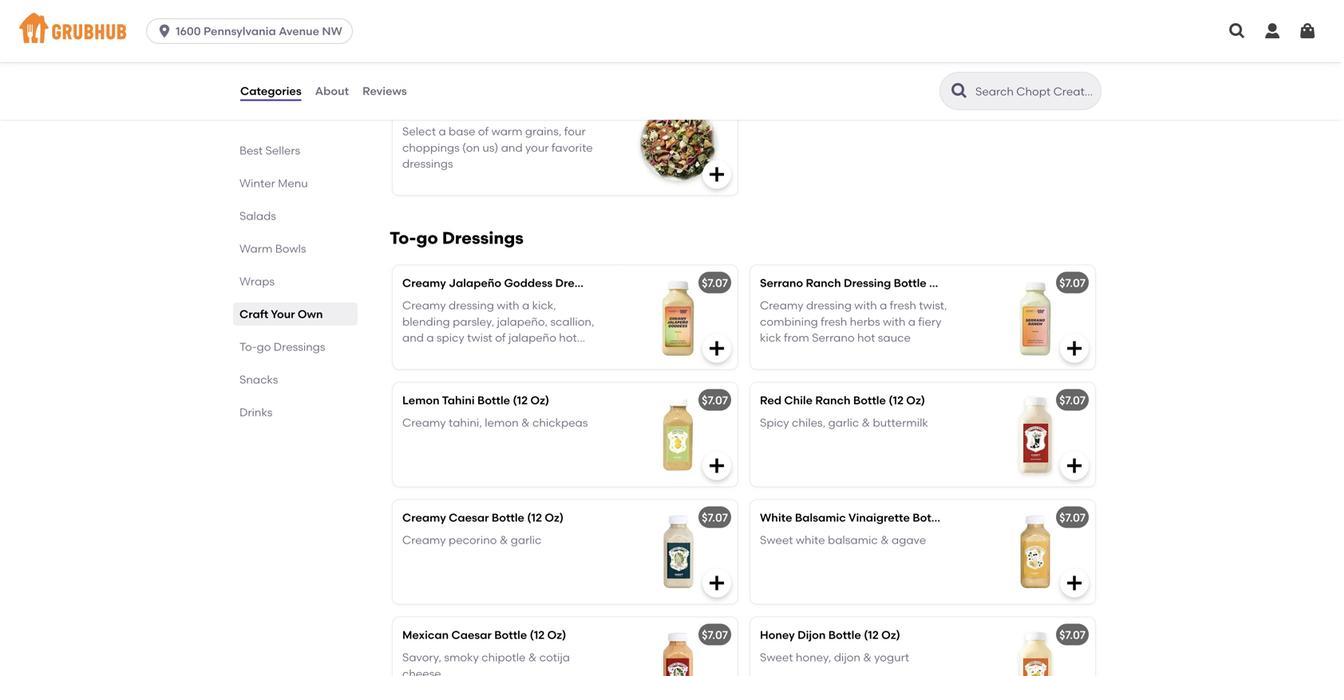 Task type: vqa. For each thing, say whether or not it's contained in the screenshot.
four within the Turn your salad into a grilled wrap with your choice of greens and four choppings (on us) served in a whole- wheat tortilla
yes



Task type: describe. For each thing, give the bounding box(es) containing it.
creamy caesar bottle (12 oz) image
[[618, 500, 738, 604]]

white
[[796, 533, 825, 547]]

with inside creamy dressing with a kick, blending parsley, jalapeño, scallion, and a spicy twist of jalapeño hot sauce
[[497, 299, 520, 312]]

winter menu
[[240, 176, 308, 190]]

0 vertical spatial your
[[786, 7, 810, 21]]

twist
[[467, 331, 493, 345]]

buttermilk
[[873, 416, 929, 430]]

salad
[[813, 7, 843, 21]]

salads
[[240, 209, 276, 223]]

us) inside turn your salad into a grilled wrap with your choice of greens and four choppings (on us) served in a whole- wheat tortilla
[[840, 40, 856, 53]]

creamy for creamy dressing with a fresh twist, combining fresh herbs with a fiery kick from serrano hot sauce
[[760, 299, 804, 312]]

svg image inside "main navigation" navigation
[[1228, 22, 1247, 41]]

(on inside select a base of warm grains, four choppings (on us) and your favorite dressings
[[462, 141, 480, 154]]

smoky
[[444, 651, 479, 664]]

1 dressing from the left
[[555, 276, 603, 290]]

$11.55
[[693, 102, 724, 116]]

grilled
[[879, 7, 912, 21]]

grains,
[[525, 125, 562, 138]]

sellers
[[266, 144, 300, 157]]

svg image for white balsamic vinaigrette bottle (12 oz) image
[[1065, 574, 1084, 593]]

about
[[315, 84, 349, 98]]

wraps
[[240, 275, 275, 288]]

white balsamic vinaigrette bottle (12 oz)
[[760, 511, 985, 524]]

vinaigrette
[[849, 511, 910, 524]]

1 horizontal spatial go
[[416, 228, 438, 248]]

creamy caesar bottle (12 oz)
[[402, 511, 564, 524]]

svg image for lemon tahini bottle (12 oz) image at bottom
[[707, 456, 727, 475]]

base
[[449, 125, 475, 138]]

best
[[240, 144, 263, 157]]

$7.07 for serrano ranch dressing bottle (12 oz)
[[1060, 276, 1086, 290]]

savory, smoky chipotle & cotija cheese
[[402, 651, 570, 676]]

craft your own warm bowl image
[[618, 91, 738, 195]]

0 vertical spatial dressings
[[442, 228, 524, 248]]

1 vertical spatial go
[[257, 340, 271, 354]]

drinks
[[240, 406, 273, 419]]

with up herbs
[[855, 299, 877, 312]]

about button
[[314, 62, 350, 120]]

goddess
[[504, 276, 553, 290]]

mexican caesar bottle (12 oz)
[[402, 628, 566, 642]]

$7.07 for white balsamic vinaigrette bottle (12 oz)
[[1060, 511, 1086, 524]]

sauce for with
[[878, 331, 911, 345]]

favorite
[[552, 141, 593, 154]]

a left 'fiery'
[[909, 315, 916, 329]]

lemon
[[402, 394, 440, 407]]

turn
[[760, 7, 784, 21]]

white
[[760, 511, 792, 524]]

from
[[784, 331, 810, 345]]

0 horizontal spatial to-
[[240, 340, 257, 354]]

sweet white balsamic & agave
[[760, 533, 926, 547]]

honey dijon bottle (12 oz)
[[760, 628, 901, 642]]

warm
[[240, 242, 273, 256]]

best sellers
[[240, 144, 300, 157]]

hot for serrano
[[858, 331, 876, 345]]

0 horizontal spatial to-go dressings
[[240, 340, 325, 354]]

1 horizontal spatial fresh
[[890, 299, 917, 312]]

0 horizontal spatial garlic
[[511, 533, 542, 547]]

twist,
[[919, 299, 947, 312]]

1 vertical spatial dressings
[[274, 340, 325, 354]]

lemon tahini bottle (12 oz)
[[402, 394, 550, 407]]

cheese
[[402, 667, 441, 676]]

savory,
[[402, 651, 442, 664]]

spicy
[[760, 416, 789, 430]]

us) inside select a base of warm grains, four choppings (on us) and your favorite dressings
[[483, 141, 499, 154]]

honey,
[[796, 651, 832, 664]]

choppings inside select a base of warm grains, four choppings (on us) and your favorite dressings
[[402, 141, 460, 154]]

dressings
[[402, 157, 453, 171]]

mexican
[[402, 628, 449, 642]]

chile
[[784, 394, 813, 407]]

1 horizontal spatial garlic
[[829, 416, 859, 430]]

served
[[859, 40, 895, 53]]

select
[[402, 125, 436, 138]]

combining
[[760, 315, 818, 329]]

menu
[[278, 176, 308, 190]]

your inside select a base of warm grains, four choppings (on us) and your favorite dressings
[[525, 141, 549, 154]]

tahini
[[442, 394, 475, 407]]

& for lemon tahini bottle (12 oz)
[[521, 416, 530, 430]]

snacks
[[240, 373, 278, 386]]

bowls
[[275, 242, 306, 256]]

serrano ranch dressing bottle (12 oz)
[[760, 276, 966, 290]]

svg image inside 1600 pennsylvania avenue nw button
[[157, 23, 173, 39]]

pennsylvania
[[204, 24, 276, 38]]

tahini,
[[449, 416, 482, 430]]

creamy for creamy dressing with a kick, blending parsley, jalapeño, scallion, and a spicy twist of jalapeño hot sauce
[[402, 299, 446, 312]]

warm bowls
[[240, 242, 306, 256]]

reviews
[[363, 84, 407, 98]]

1 horizontal spatial to-go dressings
[[390, 228, 524, 248]]

search icon image
[[950, 81, 969, 101]]

spicy
[[437, 331, 465, 345]]

dijon
[[834, 651, 861, 664]]

serrano ranch dressing bottle (12 oz) image
[[976, 265, 1096, 369]]

red chile ranch bottle (12 oz) image
[[976, 383, 1096, 487]]

& down creamy caesar bottle (12 oz)
[[500, 533, 508, 547]]

svg image for "craft your own wrap" image at the top right
[[1065, 47, 1084, 67]]

whole-
[[920, 40, 957, 53]]

a down blending
[[427, 331, 434, 345]]

greens
[[864, 23, 901, 37]]

& for honey dijon bottle (12 oz)
[[863, 651, 872, 664]]

in
[[898, 40, 907, 53]]

turn your salad into a grilled wrap with your choice of greens and four choppings (on us) served in a whole- wheat tortilla button
[[751, 0, 1096, 78]]

agave
[[892, 533, 926, 547]]

$7.07 for mexican caesar bottle (12 oz)
[[702, 628, 728, 642]]

and inside turn your salad into a grilled wrap with your choice of greens and four choppings (on us) served in a whole- wheat tortilla
[[904, 23, 925, 37]]

choice
[[812, 23, 848, 37]]

creamy pecorino & garlic
[[402, 533, 542, 547]]

of inside select a base of warm grains, four choppings (on us) and your favorite dressings
[[478, 125, 489, 138]]

your
[[271, 307, 295, 321]]

honey
[[760, 628, 795, 642]]

and inside creamy dressing with a kick, blending parsley, jalapeño, scallion, and a spicy twist of jalapeño hot sauce
[[402, 331, 424, 345]]

$7.07 for lemon tahini bottle (12 oz)
[[702, 394, 728, 407]]

kick
[[760, 331, 781, 345]]

herbs
[[850, 315, 880, 329]]

creamy dressing with a fresh twist, combining fresh herbs with a fiery kick from serrano hot sauce
[[760, 299, 947, 345]]

with right herbs
[[883, 315, 906, 329]]

white balsamic vinaigrette bottle (12 oz) image
[[976, 500, 1096, 604]]

dijon
[[798, 628, 826, 642]]

and inside select a base of warm grains, four choppings (on us) and your favorite dressings
[[501, 141, 523, 154]]

own
[[298, 307, 323, 321]]

2 dressing from the left
[[844, 276, 891, 290]]

& for mexican caesar bottle (12 oz)
[[528, 651, 537, 664]]

mexican caesar bottle (12 oz) image
[[618, 618, 738, 676]]

creamy jalapeño goddess dressing bottle (12 oz) image
[[618, 265, 738, 369]]

1600
[[176, 24, 201, 38]]

dressing for parsley,
[[449, 299, 494, 312]]



Task type: locate. For each thing, give the bounding box(es) containing it.
0 vertical spatial to-go dressings
[[390, 228, 524, 248]]

categories button
[[240, 62, 302, 120]]

garlic down red chile ranch bottle (12 oz)
[[829, 416, 859, 430]]

sweet honey, dijon & yogurt
[[760, 651, 910, 664]]

creamy inside creamy dressing with a kick, blending parsley, jalapeño, scallion, and a spicy twist of jalapeño hot sauce
[[402, 299, 446, 312]]

1 vertical spatial four
[[564, 125, 586, 138]]

hot down scallion,
[[559, 331, 577, 345]]

1 horizontal spatial of
[[495, 331, 506, 345]]

creamy for creamy jalapeño goddess dressing bottle (12 oz)
[[402, 276, 446, 290]]

choppings
[[760, 40, 817, 53], [402, 141, 460, 154]]

sauce inside creamy dressing with a fresh twist, combining fresh herbs with a fiery kick from serrano hot sauce
[[878, 331, 911, 345]]

1 horizontal spatial choppings
[[760, 40, 817, 53]]

craft
[[240, 307, 268, 321]]

& for red chile ranch bottle (12 oz)
[[862, 416, 870, 430]]

$7.07 for creamy caesar bottle (12 oz)
[[702, 511, 728, 524]]

1 horizontal spatial dressings
[[442, 228, 524, 248]]

svg image for serrano ranch dressing bottle (12 oz) image
[[1065, 339, 1084, 358]]

$7.07 for red chile ranch bottle (12 oz)
[[1060, 394, 1086, 407]]

caesar for smoky
[[452, 628, 492, 642]]

0 horizontal spatial serrano
[[760, 276, 803, 290]]

svg image for craft your own salad image
[[707, 47, 727, 67]]

go down dressings
[[416, 228, 438, 248]]

cotija
[[540, 651, 570, 664]]

svg image for craft your own warm bowl image
[[707, 165, 727, 184]]

0 horizontal spatial fresh
[[821, 315, 847, 329]]

0 horizontal spatial four
[[564, 125, 586, 138]]

svg image for creamy caesar bottle (12 oz) image
[[707, 574, 727, 593]]

0 horizontal spatial dressings
[[274, 340, 325, 354]]

1 horizontal spatial hot
[[858, 331, 876, 345]]

1 vertical spatial (on
[[462, 141, 480, 154]]

lemon
[[485, 416, 519, 430]]

sauce down herbs
[[878, 331, 911, 345]]

0 vertical spatial sauce
[[878, 331, 911, 345]]

kick,
[[532, 299, 556, 312]]

0 horizontal spatial sauce
[[402, 347, 435, 361]]

1 dressing from the left
[[449, 299, 494, 312]]

0 vertical spatial serrano
[[760, 276, 803, 290]]

four inside select a base of warm grains, four choppings (on us) and your favorite dressings
[[564, 125, 586, 138]]

dressing up the parsley,
[[449, 299, 494, 312]]

ranch up creamy dressing with a fresh twist, combining fresh herbs with a fiery kick from serrano hot sauce
[[806, 276, 841, 290]]

1 vertical spatial fresh
[[821, 315, 847, 329]]

red
[[760, 394, 782, 407]]

1 vertical spatial choppings
[[402, 141, 460, 154]]

1 vertical spatial to-
[[240, 340, 257, 354]]

sweet down white
[[760, 533, 793, 547]]

tortilla
[[797, 56, 832, 69]]

1600 pennsylvania avenue nw
[[176, 24, 342, 38]]

dressing up scallion,
[[555, 276, 603, 290]]

choppings up wheat
[[760, 40, 817, 53]]

of down into
[[851, 23, 862, 37]]

sauce down blending
[[402, 347, 435, 361]]

& right dijon
[[863, 651, 872, 664]]

1 horizontal spatial sauce
[[878, 331, 911, 345]]

1 vertical spatial ranch
[[816, 394, 851, 407]]

0 horizontal spatial us)
[[483, 141, 499, 154]]

garlic
[[829, 416, 859, 430], [511, 533, 542, 547]]

$7.07 for creamy jalapeño goddess dressing bottle (12 oz)
[[702, 276, 728, 290]]

0 vertical spatial (on
[[820, 40, 838, 53]]

0 horizontal spatial go
[[257, 340, 271, 354]]

spicy chiles, garlic & buttermilk
[[760, 416, 929, 430]]

0 vertical spatial choppings
[[760, 40, 817, 53]]

us)
[[840, 40, 856, 53], [483, 141, 499, 154]]

dressing inside creamy dressing with a kick, blending parsley, jalapeño, scallion, and a spicy twist of jalapeño hot sauce
[[449, 299, 494, 312]]

1 horizontal spatial to-
[[390, 228, 416, 248]]

svg image for creamy jalapeño goddess dressing bottle (12 oz) image
[[707, 339, 727, 358]]

0 horizontal spatial dressing
[[449, 299, 494, 312]]

to-go dressings up jalapeño
[[390, 228, 524, 248]]

a left base
[[439, 125, 446, 138]]

0 horizontal spatial choppings
[[402, 141, 460, 154]]

dressing for combining
[[806, 299, 852, 312]]

& right "lemon"
[[521, 416, 530, 430]]

pecorino
[[449, 533, 497, 547]]

of right base
[[478, 125, 489, 138]]

and down blending
[[402, 331, 424, 345]]

of right twist
[[495, 331, 506, 345]]

a right in
[[910, 40, 917, 53]]

parsley,
[[453, 315, 495, 329]]

hot inside creamy dressing with a kick, blending parsley, jalapeño, scallion, and a spicy twist of jalapeño hot sauce
[[559, 331, 577, 345]]

to-go dressings
[[390, 228, 524, 248], [240, 340, 325, 354]]

turn your salad into a grilled wrap with your choice of greens and four choppings (on us) served in a whole- wheat tortilla
[[760, 7, 957, 69]]

choppings up dressings
[[402, 141, 460, 154]]

&
[[521, 416, 530, 430], [862, 416, 870, 430], [500, 533, 508, 547], [881, 533, 889, 547], [528, 651, 537, 664], [863, 651, 872, 664]]

oz)
[[659, 276, 677, 290], [947, 276, 966, 290], [531, 394, 550, 407], [907, 394, 925, 407], [545, 511, 564, 524], [966, 511, 985, 524], [548, 628, 566, 642], [882, 628, 901, 642]]

creamy inside creamy dressing with a fresh twist, combining fresh herbs with a fiery kick from serrano hot sauce
[[760, 299, 804, 312]]

2 horizontal spatial of
[[851, 23, 862, 37]]

of inside creamy dressing with a kick, blending parsley, jalapeño, scallion, and a spicy twist of jalapeño hot sauce
[[495, 331, 506, 345]]

1 vertical spatial us)
[[483, 141, 499, 154]]

into
[[845, 7, 866, 21]]

1 vertical spatial to-go dressings
[[240, 340, 325, 354]]

hot inside creamy dressing with a fresh twist, combining fresh herbs with a fiery kick from serrano hot sauce
[[858, 331, 876, 345]]

1 horizontal spatial four
[[928, 23, 950, 37]]

jalapeño,
[[497, 315, 548, 329]]

(on
[[820, 40, 838, 53], [462, 141, 480, 154]]

your right the turn
[[786, 7, 810, 21]]

(12
[[641, 276, 656, 290], [929, 276, 944, 290], [513, 394, 528, 407], [889, 394, 904, 407], [527, 511, 542, 524], [948, 511, 963, 524], [530, 628, 545, 642], [864, 628, 879, 642]]

craft your own
[[240, 307, 323, 321]]

a up jalapeño,
[[522, 299, 530, 312]]

serrano down herbs
[[812, 331, 855, 345]]

0 vertical spatial of
[[851, 23, 862, 37]]

0 vertical spatial sweet
[[760, 533, 793, 547]]

garlic down creamy caesar bottle (12 oz)
[[511, 533, 542, 547]]

dressings up jalapeño
[[442, 228, 524, 248]]

creamy jalapeño goddess dressing bottle (12 oz)
[[402, 276, 677, 290]]

warm
[[492, 125, 523, 138]]

0 horizontal spatial and
[[402, 331, 424, 345]]

red chile ranch bottle (12 oz)
[[760, 394, 925, 407]]

& inside savory, smoky chipotle & cotija cheese
[[528, 651, 537, 664]]

of inside turn your salad into a grilled wrap with your choice of greens and four choppings (on us) served in a whole- wheat tortilla
[[851, 23, 862, 37]]

1 vertical spatial sweet
[[760, 651, 793, 664]]

creamy for creamy caesar bottle (12 oz)
[[402, 511, 446, 524]]

caesar up "creamy pecorino & garlic" on the bottom left of the page
[[449, 511, 489, 524]]

chickpeas
[[533, 416, 588, 430]]

with inside turn your salad into a grilled wrap with your choice of greens and four choppings (on us) served in a whole- wheat tortilla
[[760, 23, 783, 37]]

us) down "choice"
[[840, 40, 856, 53]]

chipotle
[[482, 651, 526, 664]]

Search Chopt Creative Salad Co. search field
[[974, 84, 1096, 99]]

svg image
[[1228, 22, 1247, 41], [707, 47, 727, 67], [1065, 339, 1084, 358], [1065, 456, 1084, 475]]

your left "choice"
[[786, 23, 809, 37]]

1 vertical spatial serrano
[[812, 331, 855, 345]]

& down vinaigrette
[[881, 533, 889, 547]]

balsamic
[[828, 533, 878, 547]]

us) down warm
[[483, 141, 499, 154]]

$7.07
[[702, 276, 728, 290], [1060, 276, 1086, 290], [702, 394, 728, 407], [1060, 394, 1086, 407], [702, 511, 728, 524], [1060, 511, 1086, 524], [702, 628, 728, 642], [1060, 628, 1086, 642]]

1600 pennsylvania avenue nw button
[[146, 18, 359, 44]]

(on inside turn your salad into a grilled wrap with your choice of greens and four choppings (on us) served in a whole- wheat tortilla
[[820, 40, 838, 53]]

(on down base
[[462, 141, 480, 154]]

sweet for sweet honey, dijon & yogurt
[[760, 651, 793, 664]]

0 horizontal spatial (on
[[462, 141, 480, 154]]

caesar
[[449, 511, 489, 524], [452, 628, 492, 642]]

& left cotija
[[528, 651, 537, 664]]

a
[[869, 7, 876, 21], [910, 40, 917, 53], [439, 125, 446, 138], [522, 299, 530, 312], [880, 299, 887, 312], [909, 315, 916, 329], [427, 331, 434, 345]]

2 vertical spatial of
[[495, 331, 506, 345]]

to-go dressings down your
[[240, 340, 325, 354]]

0 horizontal spatial hot
[[559, 331, 577, 345]]

hot
[[559, 331, 577, 345], [858, 331, 876, 345]]

0 vertical spatial four
[[928, 23, 950, 37]]

with
[[760, 23, 783, 37], [497, 299, 520, 312], [855, 299, 877, 312], [883, 315, 906, 329]]

1 vertical spatial your
[[786, 23, 809, 37]]

with down the turn
[[760, 23, 783, 37]]

to- down craft
[[240, 340, 257, 354]]

2 vertical spatial and
[[402, 331, 424, 345]]

sweet down honey
[[760, 651, 793, 664]]

creamy for creamy tahini, lemon & chickpeas
[[402, 416, 446, 430]]

2 horizontal spatial and
[[904, 23, 925, 37]]

1 sweet from the top
[[760, 533, 793, 547]]

& down red chile ranch bottle (12 oz)
[[862, 416, 870, 430]]

0 vertical spatial caesar
[[449, 511, 489, 524]]

categories
[[240, 84, 302, 98]]

1 horizontal spatial (on
[[820, 40, 838, 53]]

& for white balsamic vinaigrette bottle (12 oz)
[[881, 533, 889, 547]]

four
[[928, 23, 950, 37], [564, 125, 586, 138]]

craft your own salad image
[[618, 0, 738, 78]]

creamy tahini, lemon & chickpeas
[[402, 416, 588, 430]]

serrano inside creamy dressing with a fresh twist, combining fresh herbs with a fiery kick from serrano hot sauce
[[812, 331, 855, 345]]

1 horizontal spatial dressing
[[806, 299, 852, 312]]

caesar up "smoky"
[[452, 628, 492, 642]]

1 horizontal spatial us)
[[840, 40, 856, 53]]

creamy for creamy pecorino & garlic
[[402, 533, 446, 547]]

wrap
[[915, 7, 943, 21]]

dressings down own
[[274, 340, 325, 354]]

blending
[[402, 315, 450, 329]]

dressing up herbs
[[806, 299, 852, 312]]

0 vertical spatial garlic
[[829, 416, 859, 430]]

sauce inside creamy dressing with a kick, blending parsley, jalapeño, scallion, and a spicy twist of jalapeño hot sauce
[[402, 347, 435, 361]]

sauce
[[878, 331, 911, 345], [402, 347, 435, 361]]

0 vertical spatial go
[[416, 228, 438, 248]]

1 hot from the left
[[559, 331, 577, 345]]

jalapeño
[[509, 331, 557, 345]]

0 vertical spatial ranch
[[806, 276, 841, 290]]

to-
[[390, 228, 416, 248], [240, 340, 257, 354]]

1 vertical spatial sauce
[[402, 347, 435, 361]]

sweet
[[760, 533, 793, 547], [760, 651, 793, 664]]

2 vertical spatial your
[[525, 141, 549, 154]]

and
[[904, 23, 925, 37], [501, 141, 523, 154], [402, 331, 424, 345]]

and up in
[[904, 23, 925, 37]]

and down warm
[[501, 141, 523, 154]]

hot for jalapeño
[[559, 331, 577, 345]]

with up jalapeño,
[[497, 299, 520, 312]]

bottle
[[605, 276, 638, 290], [894, 276, 927, 290], [478, 394, 510, 407], [853, 394, 886, 407], [492, 511, 525, 524], [913, 511, 946, 524], [494, 628, 527, 642], [829, 628, 861, 642]]

sweet for sweet white balsamic & agave
[[760, 533, 793, 547]]

dressing inside creamy dressing with a fresh twist, combining fresh herbs with a fiery kick from serrano hot sauce
[[806, 299, 852, 312]]

fiery
[[919, 315, 942, 329]]

0 vertical spatial us)
[[840, 40, 856, 53]]

lemon tahini bottle (12 oz) image
[[618, 383, 738, 487]]

2 hot from the left
[[858, 331, 876, 345]]

2 dressing from the left
[[806, 299, 852, 312]]

0 vertical spatial and
[[904, 23, 925, 37]]

1 vertical spatial caesar
[[452, 628, 492, 642]]

caesar for pecorino
[[449, 511, 489, 524]]

1 vertical spatial and
[[501, 141, 523, 154]]

(on down "choice"
[[820, 40, 838, 53]]

go up snacks
[[257, 340, 271, 354]]

fresh left herbs
[[821, 315, 847, 329]]

sauce for and
[[402, 347, 435, 361]]

1 vertical spatial garlic
[[511, 533, 542, 547]]

a inside select a base of warm grains, four choppings (on us) and your favorite dressings
[[439, 125, 446, 138]]

0 vertical spatial to-
[[390, 228, 416, 248]]

four inside turn your salad into a grilled wrap with your choice of greens and four choppings (on us) served in a whole- wheat tortilla
[[928, 23, 950, 37]]

dressing up herbs
[[844, 276, 891, 290]]

select a base of warm grains, four choppings (on us) and your favorite dressings
[[402, 125, 593, 171]]

svg image
[[1263, 22, 1282, 41], [1298, 22, 1318, 41], [157, 23, 173, 39], [1065, 47, 1084, 67], [707, 165, 727, 184], [707, 339, 727, 358], [707, 456, 727, 475], [707, 574, 727, 593], [1065, 574, 1084, 593]]

main navigation navigation
[[0, 0, 1341, 62]]

serrano up combining
[[760, 276, 803, 290]]

wheat
[[760, 56, 794, 69]]

0 horizontal spatial of
[[478, 125, 489, 138]]

1 vertical spatial of
[[478, 125, 489, 138]]

avenue
[[279, 24, 319, 38]]

1 horizontal spatial serrano
[[812, 331, 855, 345]]

fresh left twist,
[[890, 299, 917, 312]]

craft your own wrap image
[[976, 0, 1096, 78]]

honey dijon bottle (12 oz) image
[[976, 618, 1096, 676]]

$7.07 for honey dijon bottle (12 oz)
[[1060, 628, 1086, 642]]

creamy dressing with a kick, blending parsley, jalapeño, scallion, and a spicy twist of jalapeño hot sauce
[[402, 299, 595, 361]]

1 horizontal spatial and
[[501, 141, 523, 154]]

a up herbs
[[880, 299, 887, 312]]

a right into
[[869, 7, 876, 21]]

0 horizontal spatial dressing
[[555, 276, 603, 290]]

to- down dressings
[[390, 228, 416, 248]]

choppings inside turn your salad into a grilled wrap with your choice of greens and four choppings (on us) served in a whole- wheat tortilla
[[760, 40, 817, 53]]

2 sweet from the top
[[760, 651, 793, 664]]

0 vertical spatial fresh
[[890, 299, 917, 312]]

jalapeño
[[449, 276, 502, 290]]

1 horizontal spatial dressing
[[844, 276, 891, 290]]

fresh
[[890, 299, 917, 312], [821, 315, 847, 329]]

go
[[416, 228, 438, 248], [257, 340, 271, 354]]

four up favorite
[[564, 125, 586, 138]]

ranch up spicy chiles, garlic & buttermilk on the right of page
[[816, 394, 851, 407]]

yogurt
[[875, 651, 910, 664]]

svg image for red chile ranch bottle (12 oz) "image"
[[1065, 456, 1084, 475]]

your down grains,
[[525, 141, 549, 154]]

four up "whole-"
[[928, 23, 950, 37]]

hot down herbs
[[858, 331, 876, 345]]



